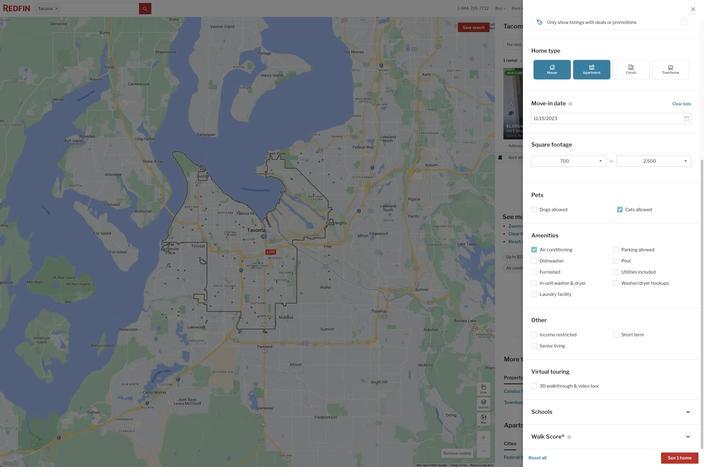 Task type: locate. For each thing, give the bounding box(es) containing it.
2 apartments from the left
[[624, 455, 648, 460]]

$1.5k
[[517, 254, 527, 259]]

ft.
[[613, 74, 617, 79]]

1 left "rental"
[[504, 58, 505, 63]]

option group containing house
[[534, 60, 689, 79]]

0 vertical spatial see
[[503, 213, 514, 220]]

date down available
[[683, 101, 691, 106]]

or right deals
[[607, 20, 612, 25]]

1 apartments from the left
[[531, 455, 555, 460]]

1 left home on the bottom of the page
[[677, 455, 679, 461]]

only
[[547, 20, 557, 25]]

0 vertical spatial cats
[[625, 207, 635, 212]]

416 e wright ave unit 1 tacoma
[[508, 155, 558, 160]]

$1,395 /mo
[[573, 155, 590, 160]]

0 horizontal spatial reset
[[509, 239, 521, 244]]

clear down available
[[673, 101, 682, 106]]

1 vertical spatial air
[[506, 266, 512, 270]]

new
[[507, 71, 514, 75]]

more inside zoom out clear the map boundary reset all filters or remove one of your filters below to see more homes
[[628, 239, 639, 244]]

0 horizontal spatial conditioning
[[512, 266, 535, 270]]

conditioning down "remove"
[[547, 247, 573, 252]]

remove outline
[[443, 451, 471, 456]]

0 vertical spatial homes
[[532, 213, 551, 220]]

federal
[[504, 455, 520, 460]]

apartments
[[531, 455, 555, 460], [624, 455, 648, 460]]

filters right your
[[587, 239, 600, 244]]

dogs allowed
[[540, 207, 568, 212]]

ave
[[529, 155, 535, 160]]

favorite this home image
[[604, 130, 610, 136]]

rent for townhomes for rent in tacoma
[[538, 400, 547, 405]]

hrs
[[518, 71, 524, 75]]

map inside button
[[481, 421, 487, 424]]

favorite this home image
[[690, 154, 697, 160]]

1 horizontal spatial or
[[607, 20, 612, 25]]

0 horizontal spatial air
[[506, 266, 512, 270]]

details
[[669, 131, 681, 136]]

1 horizontal spatial reset
[[529, 455, 541, 461]]

option group
[[534, 60, 689, 79]]

day
[[670, 155, 675, 160]]

see inside button
[[668, 455, 676, 461]]

all down rental buildings element at the bottom right of the page
[[542, 455, 547, 461]]

0 horizontal spatial all
[[522, 239, 527, 244]]

air up 1+
[[540, 247, 546, 252]]

reset down rental buildings element at the bottom right of the page
[[529, 455, 541, 461]]

0 vertical spatial map
[[481, 421, 487, 424]]

federal way apartments for rent
[[504, 455, 572, 460]]

1 vertical spatial clear
[[509, 231, 520, 237]]

unit
[[545, 281, 553, 286]]

to right /mo
[[610, 159, 613, 163]]

e
[[515, 155, 517, 160]]

see left home on the bottom of the page
[[668, 455, 676, 461]]

apartments up walk
[[504, 422, 539, 429]]

property types element
[[504, 370, 537, 384]]

homes down the dogs
[[532, 213, 551, 220]]

& left dryer
[[570, 281, 574, 286]]

0 vertical spatial reset
[[509, 239, 521, 244]]

beds
[[547, 254, 555, 259]]

see 1 home button
[[661, 453, 699, 464]]

0 vertical spatial more
[[515, 213, 530, 220]]

reset inside zoom out clear the map boundary reset all filters or remove one of your filters below to see more homes
[[509, 239, 521, 244]]

0 vertical spatial of
[[572, 239, 576, 244]]

0 vertical spatial map
[[528, 231, 538, 237]]

more up parking
[[628, 239, 639, 244]]

in for apartments for rent in tacoma
[[643, 400, 647, 405]]

tour
[[591, 383, 599, 389]]

facility
[[558, 292, 572, 297]]

map button
[[477, 412, 491, 426]]

1 horizontal spatial see
[[668, 455, 676, 461]]

apartments for apartments for rent near tacoma
[[504, 422, 539, 429]]

walk score® link
[[531, 433, 692, 441]]

listings
[[570, 20, 584, 25]]

pets
[[531, 192, 544, 198]]

0 horizontal spatial more
[[515, 213, 530, 220]]

all inside button
[[542, 455, 547, 461]]

map down options
[[481, 421, 487, 424]]

1 horizontal spatial air conditioning
[[540, 247, 573, 252]]

table
[[683, 59, 695, 65]]

/mo
[[584, 155, 590, 160]]

for rent
[[507, 42, 521, 47]]

1 inside button
[[677, 455, 679, 461]]

filters down clear the map boundary button
[[527, 239, 540, 244]]

•
[[520, 58, 521, 63]]

photo of 416 e wright ave unit 1, tacoma, wa 98404 image
[[504, 68, 600, 139]]

parking allowed
[[622, 247, 655, 252]]

in
[[548, 100, 553, 107], [606, 266, 610, 270], [551, 356, 557, 363], [538, 389, 542, 394], [548, 400, 551, 405], [643, 400, 647, 405]]

0 vertical spatial clear
[[673, 101, 682, 106]]

0 horizontal spatial map
[[417, 464, 422, 467]]

outline
[[459, 451, 471, 456]]

11
[[515, 71, 517, 75]]

Condo checkbox
[[613, 60, 650, 79]]

1 horizontal spatial map
[[481, 421, 487, 424]]

1 horizontal spatial air
[[540, 247, 546, 252]]

redfin
[[566, 285, 580, 290]]

1 rental •
[[504, 58, 521, 63]]

1 vertical spatial more
[[628, 239, 639, 244]]

1 horizontal spatial apartments
[[624, 455, 648, 460]]

other
[[531, 317, 547, 324]]

see
[[503, 213, 514, 220], [668, 455, 676, 461]]

of left use
[[459, 464, 461, 467]]

1 vertical spatial or
[[541, 239, 545, 244]]

date right move-
[[554, 100, 566, 107]]

1 horizontal spatial map
[[528, 231, 538, 237]]

conditioning down $1.5k
[[512, 266, 535, 270]]

of right one
[[572, 239, 576, 244]]

built
[[655, 74, 662, 79]]

income
[[540, 332, 555, 337]]

zoom out clear the map boundary reset all filters or remove one of your filters below to see more homes
[[509, 223, 654, 244]]

rental buildings element
[[525, 436, 559, 450]]

amenities element
[[577, 370, 598, 384]]

1 right the 2
[[624, 155, 626, 160]]

near
[[564, 422, 577, 429]]

844-
[[461, 6, 470, 11]]

0 horizontal spatial apartments
[[504, 422, 539, 429]]

rent for apartments for rent in tacoma
[[633, 400, 642, 405]]

short
[[622, 332, 633, 337]]

1 horizontal spatial apartments
[[600, 400, 625, 405]]

map
[[528, 231, 538, 237], [481, 464, 487, 467]]

see up zoom
[[503, 213, 514, 220]]

the
[[521, 231, 528, 237]]

0 vertical spatial or
[[607, 20, 612, 25]]

or inside zoom out clear the map boundary reset all filters or remove one of your filters below to see more homes
[[541, 239, 545, 244]]

zoom
[[509, 223, 521, 229]]

or down amenities
[[541, 239, 545, 244]]

all
[[522, 239, 527, 244], [542, 455, 547, 461]]

utilities
[[622, 269, 637, 275]]

home
[[680, 455, 692, 461]]

report a map error
[[470, 464, 493, 467]]

video
[[578, 383, 590, 389]]

1 vertical spatial map
[[417, 464, 422, 467]]

map
[[481, 421, 487, 424], [417, 464, 422, 467]]

condo
[[626, 70, 636, 75]]

amenities
[[531, 232, 559, 239]]

House checkbox
[[534, 60, 571, 79]]

0 horizontal spatial see
[[503, 213, 514, 220]]

<
[[665, 155, 667, 160]]

1 horizontal spatial more
[[628, 239, 639, 244]]

map region
[[0, 0, 552, 467]]

with
[[585, 20, 594, 25]]

remove
[[443, 451, 458, 456]]

1 vertical spatial &
[[574, 383, 577, 389]]

more up out
[[515, 213, 530, 220]]

advertisement region
[[498, 300, 701, 325]]

out
[[522, 223, 529, 229]]

map right the at the right of the page
[[528, 231, 538, 237]]

1 horizontal spatial all
[[542, 455, 547, 461]]

0 horizontal spatial cats
[[550, 266, 559, 270]]

favorite button image
[[589, 69, 598, 79]]

map left data
[[417, 464, 422, 467]]

homes up parking allowed
[[640, 239, 654, 244]]

0 horizontal spatial date
[[554, 100, 566, 107]]

0 horizontal spatial air conditioning
[[506, 266, 535, 270]]

0 horizontal spatial clear
[[509, 231, 520, 237]]

view
[[660, 131, 669, 136]]

search
[[473, 25, 485, 30]]

to inside zoom out clear the map boundary reset all filters or remove one of your filters below to see more homes
[[614, 239, 618, 244]]

1
[[504, 58, 505, 63], [543, 155, 545, 160], [624, 155, 626, 160], [667, 155, 669, 160], [677, 455, 679, 461]]

1 vertical spatial all
[[542, 455, 547, 461]]

bedrooms
[[546, 375, 567, 380]]

air conditioning down $1.5k
[[506, 266, 535, 270]]

home type
[[531, 47, 560, 54]]

table button
[[682, 59, 696, 68]]

apartments up schools link
[[600, 400, 625, 405]]

townhome
[[662, 70, 679, 75]]

reset all
[[529, 455, 547, 461]]

clear date
[[673, 101, 691, 106]]

boundary
[[539, 231, 558, 237]]

rent for apartments for rent near tacoma
[[551, 422, 563, 429]]

2 horizontal spatial date
[[683, 101, 691, 106]]

air down up
[[506, 266, 512, 270]]

1 horizontal spatial homes
[[640, 239, 654, 244]]

1 horizontal spatial conditioning
[[547, 247, 573, 252]]

air conditioning down "remove"
[[540, 247, 573, 252]]

1 vertical spatial homes
[[640, 239, 654, 244]]

rent for condos for rent in tacoma
[[528, 389, 537, 394]]

0 horizontal spatial or
[[541, 239, 545, 244]]

Townhome checkbox
[[652, 60, 689, 79]]

1 vertical spatial reset
[[529, 455, 541, 461]]

favorite button checkbox
[[589, 69, 598, 79]]

map right a on the bottom
[[481, 464, 487, 467]]

to left see
[[614, 239, 618, 244]]

redfin link
[[566, 285, 580, 290]]

to
[[610, 159, 613, 163], [614, 239, 618, 244], [512, 254, 516, 259], [521, 356, 527, 363]]

reset down the at the right of the page
[[509, 239, 521, 244]]

& left video
[[574, 383, 577, 389]]

square footage
[[531, 141, 572, 148]]

dryer
[[575, 281, 586, 286]]

to right more
[[521, 356, 527, 363]]

< 1 day
[[665, 155, 675, 160]]

1 horizontal spatial clear
[[673, 101, 682, 106]]

conditioning
[[547, 247, 573, 252], [512, 266, 535, 270]]

explore
[[528, 356, 550, 363]]

0 horizontal spatial apartments
[[531, 455, 555, 460]]

1 vertical spatial cats
[[550, 266, 559, 270]]

0 horizontal spatial filters
[[527, 239, 540, 244]]

1 vertical spatial apartments
[[504, 422, 539, 429]]

map for map
[[481, 421, 487, 424]]

2
[[609, 155, 611, 160]]

remove up to $1.5k image
[[529, 255, 533, 259]]

0 vertical spatial all
[[522, 239, 527, 244]]

None search field
[[61, 3, 139, 14]]

1 vertical spatial conditioning
[[512, 266, 535, 270]]

:
[[532, 58, 533, 63]]

previous button image
[[509, 99, 514, 105]]

google
[[438, 464, 447, 467]]

11/15/2023 move-in date
[[573, 266, 619, 270]]

clear down zoom
[[509, 231, 520, 237]]

1 vertical spatial of
[[459, 464, 461, 467]]

3d walkthrough & video tour
[[540, 383, 599, 389]]

tacoma rentals
[[504, 23, 550, 30]]

0 vertical spatial apartments
[[600, 400, 625, 405]]

1 horizontal spatial of
[[572, 239, 576, 244]]

1,395
[[266, 250, 275, 254]]

tacoma
[[38, 6, 53, 11], [504, 23, 526, 30], [546, 155, 558, 160], [616, 285, 633, 290], [558, 356, 581, 363], [543, 389, 559, 394], [552, 400, 569, 405], [648, 400, 664, 405], [578, 422, 601, 429]]

1 horizontal spatial cats
[[625, 207, 635, 212]]

1 horizontal spatial filters
[[587, 239, 600, 244]]

allowed for parking allowed
[[639, 247, 655, 252]]

all down the at the right of the page
[[522, 239, 527, 244]]

$/sq. ft.
[[604, 74, 617, 79]]

move-
[[595, 266, 606, 270]]

0 vertical spatial conditioning
[[547, 247, 573, 252]]

cities element
[[504, 436, 516, 450]]

cats
[[625, 207, 635, 212], [550, 266, 559, 270]]

date down house, apartment at the right bottom of the page
[[610, 266, 619, 270]]

1 vertical spatial see
[[668, 455, 676, 461]]

error
[[488, 464, 493, 467]]

date inside button
[[683, 101, 691, 106]]

1 right unit
[[543, 155, 545, 160]]

more
[[504, 356, 519, 363]]

reset all button
[[529, 453, 547, 464]]

0 horizontal spatial map
[[481, 464, 487, 467]]

clear inside zoom out clear the map boundary reset all filters or remove one of your filters below to see more homes
[[509, 231, 520, 237]]



Task type: vqa. For each thing, say whether or not it's contained in the screenshot.
17
no



Task type: describe. For each thing, give the bounding box(es) containing it.
Select your move-in date text field
[[534, 116, 684, 121]]

cats for cats
[[550, 266, 559, 270]]

terms
[[450, 464, 458, 467]]

submit search image
[[143, 7, 147, 11]]

—
[[638, 89, 641, 94]]

clear inside clear date button
[[673, 101, 682, 106]]

square
[[531, 141, 550, 148]]

walk
[[531, 433, 545, 440]]

washer/dryer hookups
[[622, 281, 669, 286]]

1 vertical spatial air conditioning
[[506, 266, 535, 270]]

1+ beds
[[542, 254, 555, 259]]

for for apartments for rent in tacoma
[[626, 400, 633, 405]]

see 1 home
[[668, 455, 692, 461]]

tacoma link
[[616, 285, 633, 290]]

rental
[[506, 58, 517, 63]]

3d
[[540, 383, 546, 389]]

short term
[[622, 332, 644, 337]]

allowed for cats allowed
[[636, 207, 652, 212]]

x-out this home image
[[615, 130, 621, 136]]

cities
[[504, 441, 516, 446]]

for for apartments for rent near tacoma
[[541, 422, 549, 429]]

rentals
[[528, 23, 550, 30]]

see for see 1 home
[[668, 455, 676, 461]]

included
[[638, 269, 656, 275]]

in for townhomes for rent in tacoma
[[548, 400, 551, 405]]

2 filters from the left
[[587, 239, 600, 244]]

1 horizontal spatial date
[[610, 266, 619, 270]]

report
[[470, 464, 479, 467]]

walkthrough
[[547, 383, 573, 389]]

©2023
[[429, 464, 438, 467]]

1-844-759-7732 link
[[458, 6, 489, 11]]

options button
[[477, 397, 491, 411]]

use
[[462, 464, 467, 467]]

in-unit washer & dryer
[[540, 281, 586, 286]]

restricted
[[556, 332, 577, 337]]

Apartment checkbox
[[573, 60, 610, 79]]

in for condos for rent in tacoma
[[538, 389, 542, 394]]

for
[[507, 42, 513, 47]]

allowed for dogs allowed
[[552, 207, 568, 212]]

data
[[423, 464, 428, 467]]

house
[[547, 70, 557, 75]]

11/15/2023
[[573, 266, 594, 270]]

0 horizontal spatial homes
[[532, 213, 551, 220]]

schools
[[531, 408, 552, 415]]

0 horizontal spatial of
[[459, 464, 461, 467]]

of inside zoom out clear the map boundary reset all filters or remove one of your filters below to see more homes
[[572, 239, 576, 244]]

footage
[[551, 141, 572, 148]]

living
[[554, 343, 565, 348]]

deals
[[595, 20, 606, 25]]

up to $1.5k
[[506, 254, 527, 259]]

all inside zoom out clear the map boundary reset all filters or remove one of your filters below to see more homes
[[522, 239, 527, 244]]

apartments for rent
[[624, 455, 664, 460]]

washer
[[554, 281, 569, 286]]

1-844-759-7732
[[458, 6, 489, 11]]

remove outline button
[[442, 449, 473, 458]]

up
[[506, 254, 511, 259]]

address
[[508, 143, 523, 148]]

see more homes
[[503, 213, 551, 220]]

dogs
[[540, 207, 551, 212]]

cats for cats allowed
[[625, 207, 635, 212]]

map inside zoom out clear the map boundary reset all filters or remove one of your filters below to see more homes
[[528, 231, 538, 237]]

term
[[634, 332, 644, 337]]

house,
[[600, 254, 613, 259]]

income restricted
[[540, 332, 577, 337]]

7732
[[479, 6, 489, 11]]

to right up
[[512, 254, 516, 259]]

types
[[524, 375, 537, 380]]

bedrooms element
[[546, 370, 567, 384]]

remove tacoma image
[[55, 7, 58, 10]]

for for townhomes for rent in tacoma
[[531, 400, 537, 405]]

reset all filters button
[[508, 239, 540, 244]]

status
[[647, 89, 657, 94]]

rent for apartments for rent
[[656, 455, 664, 460]]

apartments for rent in tacoma
[[600, 400, 664, 405]]

hoa
[[604, 89, 611, 94]]

0 vertical spatial air
[[540, 247, 546, 252]]

rent inside button
[[514, 42, 521, 47]]

property
[[504, 375, 523, 380]]

1 inside 1 rental •
[[504, 58, 505, 63]]

0 vertical spatial air conditioning
[[540, 247, 573, 252]]

draw
[[480, 391, 487, 394]]

property types
[[504, 375, 537, 380]]

pool
[[622, 258, 631, 264]]

2,500
[[644, 158, 656, 164]]

new 11 hrs ago
[[507, 71, 531, 75]]

condos for rent in tacoma
[[504, 389, 559, 394]]

0 vertical spatial &
[[570, 281, 574, 286]]

dishwasher
[[540, 258, 564, 264]]

clear date button
[[672, 99, 692, 108]]

schools link
[[531, 408, 692, 416]]

416
[[508, 155, 514, 160]]

for rent button
[[504, 39, 532, 50]]

see for see more homes
[[503, 213, 514, 220]]

condos
[[504, 389, 520, 394]]

for for condos for rent in tacoma
[[521, 389, 527, 394]]

clear the map boundary button
[[508, 231, 559, 237]]

1+
[[542, 254, 546, 259]]

homes inside zoom out clear the map boundary reset all filters or remove one of your filters below to see more homes
[[640, 239, 654, 244]]

1 vertical spatial map
[[481, 464, 487, 467]]

$1,395
[[573, 155, 584, 160]]

1 filters from the left
[[527, 239, 540, 244]]

ago
[[524, 71, 531, 75]]

move-in date
[[531, 100, 566, 107]]

map data ©2023 google
[[417, 464, 447, 467]]

virtual
[[531, 368, 549, 375]]

parking
[[622, 247, 638, 252]]

1 right <
[[667, 155, 669, 160]]

in for more to explore in tacoma
[[551, 356, 557, 363]]

map for map data ©2023 google
[[417, 464, 422, 467]]

terms of use link
[[450, 464, 467, 467]]

walk score®
[[531, 433, 565, 440]]

year built
[[647, 74, 662, 79]]

apartments for apartments for rent in tacoma
[[600, 400, 625, 405]]

wright
[[518, 155, 529, 160]]

in-
[[540, 281, 545, 286]]

for for apartments for rent
[[649, 455, 655, 460]]

reset inside button
[[529, 455, 541, 461]]

google image
[[1, 460, 20, 467]]



